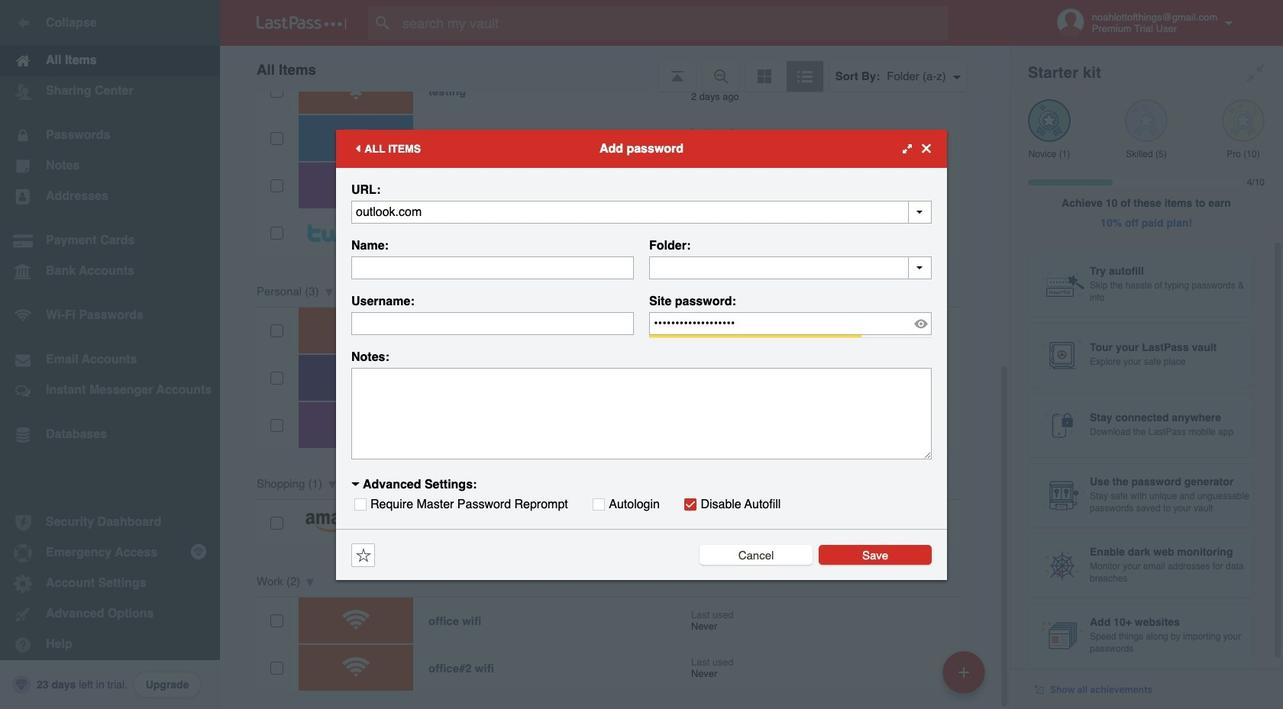 Task type: describe. For each thing, give the bounding box(es) containing it.
search my vault text field
[[368, 6, 979, 40]]

new item image
[[959, 668, 970, 678]]

Search search field
[[368, 6, 979, 40]]

new item navigation
[[938, 647, 995, 710]]

vault options navigation
[[220, 46, 1010, 92]]



Task type: locate. For each thing, give the bounding box(es) containing it.
None text field
[[352, 312, 634, 335], [352, 368, 932, 460], [352, 312, 634, 335], [352, 368, 932, 460]]

None password field
[[650, 312, 932, 335]]

lastpass image
[[257, 16, 347, 30]]

None text field
[[352, 201, 932, 224], [352, 256, 634, 279], [650, 256, 932, 279], [352, 201, 932, 224], [352, 256, 634, 279], [650, 256, 932, 279]]

dialog
[[336, 130, 948, 580]]

main navigation navigation
[[0, 0, 220, 710]]



Task type: vqa. For each thing, say whether or not it's contained in the screenshot.
"new item" element
no



